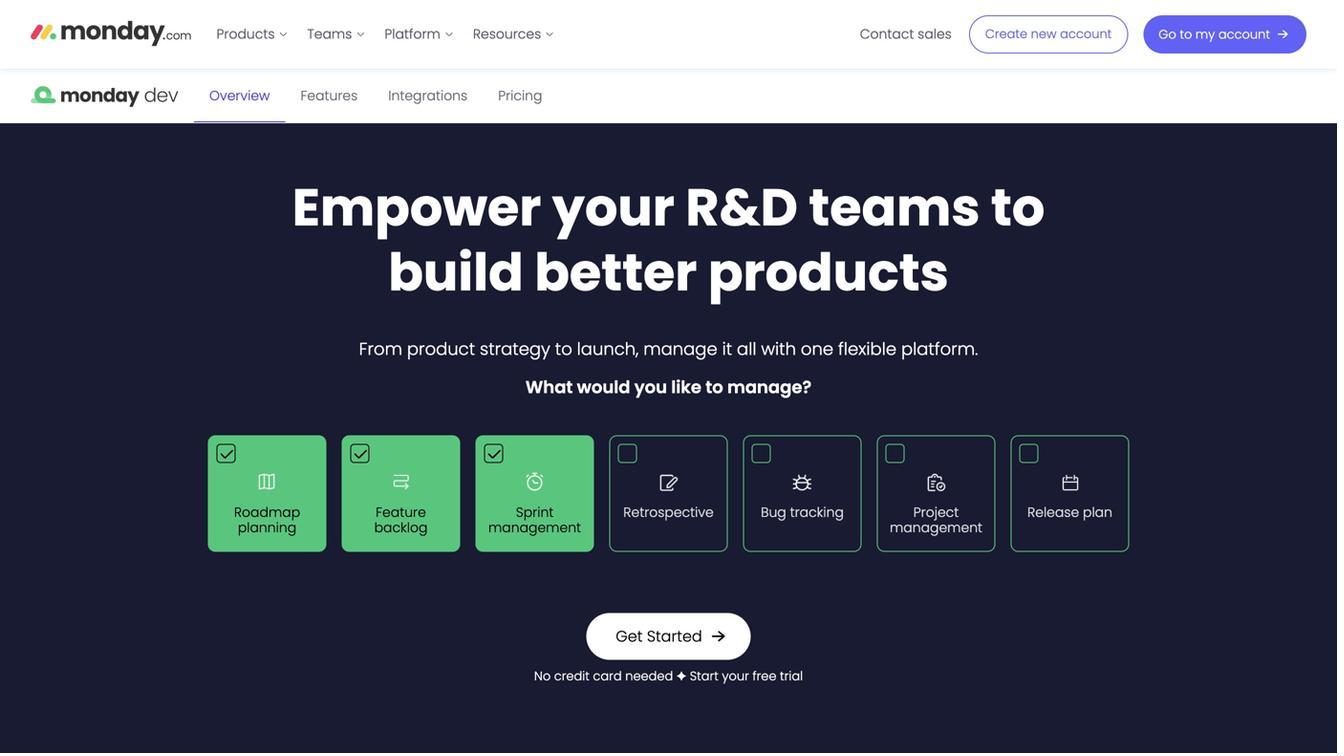Task type: vqa. For each thing, say whether or not it's contained in the screenshot.
your in the Empower your R&D teams to build better products
yes



Task type: locate. For each thing, give the bounding box(es) containing it.
better
[[535, 237, 697, 309]]

would
[[577, 375, 631, 400]]

trial
[[780, 668, 803, 685]]

group containing roadmap planning
[[200, 428, 1137, 560]]

empower
[[292, 172, 542, 244]]

no credit card needed ✦ start your free trial
[[534, 668, 803, 685]]

account right my at the top of the page
[[1219, 26, 1271, 43]]

it
[[723, 337, 733, 361]]

integrations link
[[373, 70, 483, 122]]

list
[[207, 0, 564, 69]]

retrospective
[[624, 503, 714, 522]]

Release plan checkbox
[[1011, 435, 1130, 552]]

1 horizontal spatial management
[[890, 519, 983, 537]]

teams
[[307, 25, 352, 43]]

Roadmap planning checkbox
[[208, 435, 327, 552]]

create
[[986, 25, 1028, 43]]

get started button
[[586, 614, 751, 660]]

with
[[762, 337, 797, 361]]

0 horizontal spatial your
[[553, 172, 675, 244]]

from
[[359, 337, 403, 361]]

account right new
[[1061, 25, 1112, 43]]

to inside go to my account button
[[1180, 26, 1193, 43]]

Project management checkbox
[[877, 435, 996, 552]]

platform
[[385, 25, 441, 43]]

management for project
[[890, 519, 983, 537]]

free
[[753, 668, 777, 685]]

launch,
[[577, 337, 639, 361]]

features
[[301, 87, 358, 105]]

account
[[1061, 25, 1112, 43], [1219, 26, 1271, 43]]

1 horizontal spatial your
[[722, 668, 749, 685]]

2 management from the left
[[890, 519, 983, 537]]

management
[[489, 519, 581, 537], [890, 519, 983, 537]]

retro w image
[[650, 463, 688, 501]]

release w image
[[1051, 463, 1090, 501]]

management down "projects w" icon
[[890, 519, 983, 537]]

integrations
[[389, 87, 468, 105]]

empower your r&d teams to build better products
[[292, 172, 1045, 309]]

backlog
[[374, 519, 428, 537]]

0 vertical spatial your
[[553, 172, 675, 244]]

create new account
[[986, 25, 1112, 43]]

r&d
[[686, 172, 798, 244]]

group
[[200, 428, 1137, 560]]

project management
[[890, 503, 983, 537]]

tracking
[[790, 503, 844, 522]]

overview link
[[194, 70, 285, 122]]

management down "sprint w" image
[[489, 519, 581, 537]]

management inside checkbox
[[890, 519, 983, 537]]

1 horizontal spatial account
[[1219, 26, 1271, 43]]

0 horizontal spatial management
[[489, 519, 581, 537]]

pricing
[[498, 87, 543, 105]]

feature backlog
[[374, 503, 428, 537]]

1 management from the left
[[489, 519, 581, 537]]

management inside option
[[489, 519, 581, 537]]

products
[[217, 25, 275, 43]]

Feature backlog checkbox
[[342, 435, 460, 552]]

contact
[[860, 25, 914, 43]]

monday.com logo image
[[31, 12, 192, 53]]

to
[[1180, 26, 1193, 43], [992, 172, 1045, 244], [555, 337, 573, 361], [706, 375, 724, 400]]

bug w image
[[784, 463, 822, 501]]

plan
[[1083, 503, 1113, 522]]

needed
[[626, 668, 673, 685]]

contact sales button
[[851, 19, 962, 50]]

list containing products
[[207, 0, 564, 69]]

your
[[553, 172, 675, 244], [722, 668, 749, 685]]



Task type: describe. For each thing, give the bounding box(es) containing it.
started
[[647, 626, 703, 647]]

strategy
[[480, 337, 551, 361]]

1 vertical spatial your
[[722, 668, 749, 685]]

pricing link
[[483, 70, 558, 122]]

sales
[[918, 25, 952, 43]]

roadmap planning
[[234, 503, 300, 537]]

features link
[[285, 70, 373, 122]]

project
[[914, 503, 959, 522]]

sprint w image
[[516, 463, 554, 501]]

one
[[801, 337, 834, 361]]

planning
[[238, 519, 297, 537]]

flexible
[[839, 337, 897, 361]]

create new account button
[[969, 15, 1129, 54]]

main element
[[207, 0, 1307, 69]]

monday.com dev image
[[31, 70, 179, 123]]

resources link
[[464, 19, 564, 50]]

sprint
[[516, 503, 554, 522]]

bug
[[761, 503, 787, 522]]

sprint management
[[489, 503, 581, 537]]

what would you like to manage?
[[526, 375, 812, 400]]

build
[[388, 237, 524, 309]]

overview
[[209, 87, 270, 105]]

manage?
[[728, 375, 812, 400]]

Sprint management checkbox
[[476, 435, 594, 552]]

teams
[[809, 172, 981, 244]]

go
[[1159, 26, 1177, 43]]

release
[[1028, 503, 1080, 522]]

0 horizontal spatial account
[[1061, 25, 1112, 43]]

projects w image
[[918, 463, 956, 501]]

all
[[737, 337, 757, 361]]

platform link
[[375, 19, 464, 50]]

release plan
[[1028, 503, 1113, 522]]

get started
[[616, 626, 703, 647]]

bug tracking
[[761, 503, 844, 522]]

what
[[526, 375, 573, 400]]

feature
[[376, 503, 426, 522]]

card
[[593, 668, 622, 685]]

✦
[[677, 668, 687, 685]]

manage
[[644, 337, 718, 361]]

platform.
[[902, 337, 979, 361]]

resources
[[473, 25, 541, 43]]

like
[[672, 375, 702, 400]]

product
[[407, 337, 475, 361]]

get
[[616, 626, 643, 647]]

roadmap
[[234, 503, 300, 522]]

to inside empower your r&d teams to build better products
[[992, 172, 1045, 244]]

products link
[[207, 19, 298, 50]]

you
[[635, 375, 667, 400]]

start
[[690, 668, 719, 685]]

products
[[708, 237, 949, 309]]

backlog w image
[[382, 463, 420, 501]]

teams link
[[298, 19, 375, 50]]

new
[[1031, 25, 1057, 43]]

credit
[[554, 668, 590, 685]]

contact sales
[[860, 25, 952, 43]]

management for sprint
[[489, 519, 581, 537]]

go to my account
[[1159, 26, 1271, 43]]

no
[[534, 668, 551, 685]]

roadmap w 1 image
[[248, 463, 286, 501]]

go to my account button
[[1144, 15, 1307, 54]]

Bug tracking checkbox
[[743, 435, 862, 552]]

Retrospective checkbox
[[610, 435, 728, 552]]

from product strategy to launch, manage it all with one flexible platform.
[[359, 337, 979, 361]]

my
[[1196, 26, 1216, 43]]

your inside empower your r&d teams to build better products
[[553, 172, 675, 244]]



